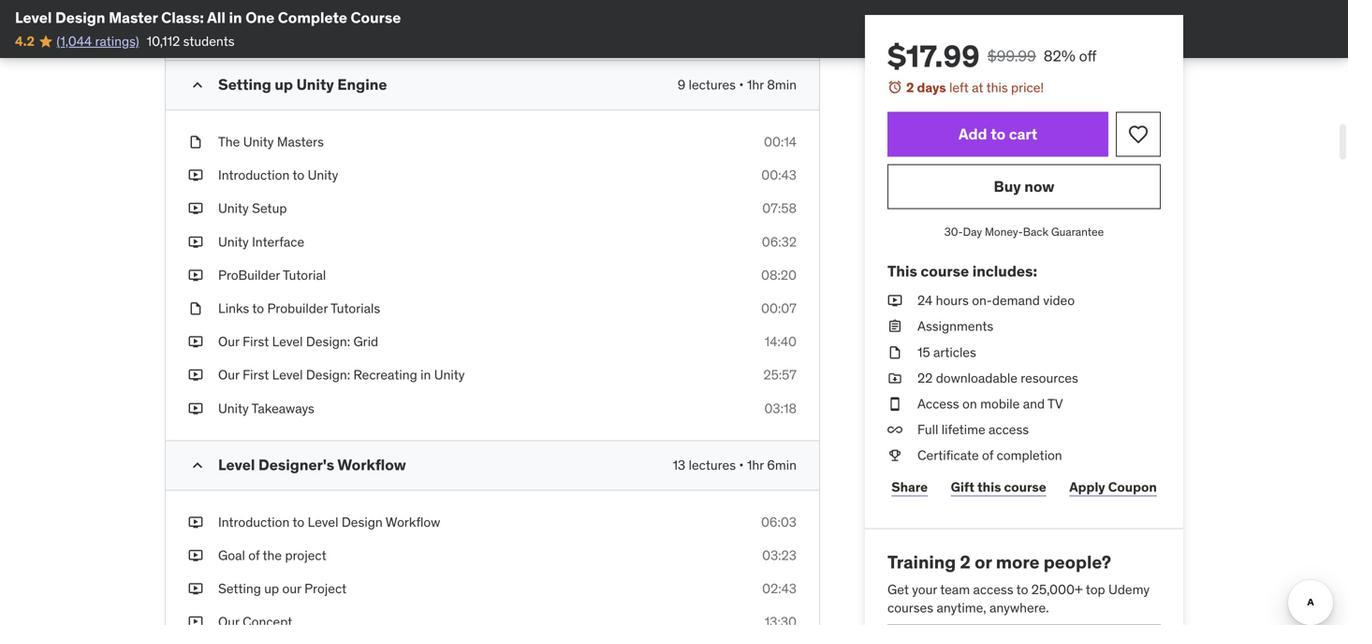 Task type: describe. For each thing, give the bounding box(es) containing it.
links to probuilder tutorials
[[218, 300, 380, 317]]

assignments
[[918, 318, 994, 335]]

the unity masters
[[218, 134, 324, 150]]

people?
[[1044, 551, 1112, 574]]

unity down "masters"
[[308, 167, 338, 184]]

now
[[1025, 177, 1055, 196]]

our
[[282, 581, 301, 598]]

masters
[[277, 134, 324, 150]]

1hr for level designer's workflow
[[747, 457, 764, 474]]

unity down 'our first level design: grid'
[[218, 400, 249, 417]]

takeaways for unity takeaways
[[252, 400, 315, 417]]

includes:
[[973, 262, 1038, 281]]

setup
[[252, 200, 287, 217]]

0 vertical spatial workflow
[[338, 456, 406, 475]]

unity interface
[[218, 234, 305, 250]]

15 articles
[[918, 344, 977, 361]]

recreating
[[354, 367, 418, 384]]

introduction to unity
[[218, 167, 338, 184]]

master
[[109, 8, 158, 27]]

share
[[892, 479, 928, 496]]

left
[[950, 79, 969, 96]]

0 vertical spatial design
[[55, 8, 105, 27]]

goal
[[218, 547, 245, 564]]

1 horizontal spatial design
[[342, 514, 383, 531]]

up for unity
[[275, 75, 293, 94]]

buy
[[994, 177, 1022, 196]]

or
[[975, 551, 992, 574]]

udemy
[[1109, 582, 1150, 599]]

full
[[918, 422, 939, 438]]

on
[[963, 396, 978, 413]]

project
[[285, 547, 327, 564]]

$17.99 $99.99 82% off
[[888, 37, 1097, 75]]

22
[[918, 370, 933, 387]]

24
[[918, 292, 933, 309]]

certificate of completion
[[918, 447, 1063, 464]]

goal of the project
[[218, 547, 327, 564]]

students
[[183, 33, 235, 50]]

unity right recreating
[[434, 367, 465, 384]]

your
[[912, 582, 938, 599]]

articles
[[934, 344, 977, 361]]

our for our first level design:  recreating in unity
[[218, 367, 240, 384]]

(1,044 ratings)
[[57, 33, 139, 50]]

certificate
[[918, 447, 979, 464]]

completion
[[997, 447, 1063, 464]]

grid
[[354, 334, 379, 350]]

1 vertical spatial workflow
[[386, 514, 441, 531]]

our first level design: grid
[[218, 334, 379, 350]]

to for cart
[[991, 125, 1006, 144]]

$99.99
[[988, 46, 1037, 66]]

at
[[972, 79, 984, 96]]

buy now button
[[888, 164, 1161, 209]]

10,112 students
[[147, 33, 235, 50]]

• for level designer's workflow
[[739, 457, 744, 474]]

0 vertical spatial access
[[989, 422, 1029, 438]]

introduction for introduction to level design workflow
[[218, 514, 290, 531]]

class:
[[161, 8, 204, 27]]

level designer's workflow
[[218, 456, 406, 475]]

2 days left at this price!
[[907, 79, 1044, 96]]

06:32
[[762, 234, 797, 250]]

level up 4.2
[[15, 8, 52, 27]]

tv
[[1048, 396, 1064, 413]]

30-day money-back guarantee
[[945, 225, 1104, 239]]

unity up probuilder
[[218, 234, 249, 250]]

all
[[207, 8, 226, 27]]

in for one
[[229, 8, 242, 27]]

gift
[[951, 479, 975, 496]]

unity left engine
[[297, 75, 334, 94]]

design: for grid
[[306, 334, 350, 350]]

unity left setup
[[218, 200, 249, 217]]

to for level
[[293, 514, 305, 531]]

25,000+
[[1032, 582, 1083, 599]]

add to cart
[[959, 125, 1038, 144]]

probuilder
[[218, 267, 280, 284]]

one
[[246, 8, 275, 27]]

• for setting up unity engine
[[739, 76, 744, 93]]

level right small image
[[218, 456, 255, 475]]

wishlist image
[[1128, 123, 1150, 146]]

setting for setting up our project
[[218, 581, 261, 598]]

13 lectures • 1hr 6min
[[673, 457, 797, 474]]

training 2 or more people? get your team access to 25,000+ top udemy courses anytime, anywhere.
[[888, 551, 1150, 617]]

8min
[[767, 76, 797, 93]]

0 horizontal spatial 2
[[907, 79, 915, 96]]

takeaways for unreal takeaways
[[259, 20, 322, 36]]

06:03
[[761, 514, 797, 531]]

to for probuilder
[[252, 300, 264, 317]]

82%
[[1044, 46, 1076, 66]]

guarantee
[[1052, 225, 1104, 239]]

access on mobile and tv
[[918, 396, 1064, 413]]

designer's
[[259, 456, 335, 475]]

level for introduction to level design workflow
[[308, 514, 339, 531]]

setting for setting up unity engine
[[218, 75, 271, 94]]

back
[[1023, 225, 1049, 239]]

of for completion
[[983, 447, 994, 464]]

resources
[[1021, 370, 1079, 387]]

top
[[1086, 582, 1106, 599]]

(1,044
[[57, 33, 92, 50]]

tutorial
[[283, 267, 326, 284]]

introduction to level design workflow
[[218, 514, 441, 531]]

to inside training 2 or more people? get your team access to 25,000+ top udemy courses anytime, anywhere.
[[1017, 582, 1029, 599]]

alarm image
[[888, 80, 903, 95]]

up for our
[[264, 581, 279, 598]]

first for our first level design:  recreating in unity
[[243, 367, 269, 384]]

mobile
[[981, 396, 1020, 413]]

1hr for setting up unity engine
[[747, 76, 764, 93]]

small image
[[188, 76, 207, 95]]

13
[[673, 457, 686, 474]]

coupon
[[1109, 479, 1157, 496]]

unity setup
[[218, 200, 287, 217]]

apply coupon
[[1070, 479, 1157, 496]]

hours
[[936, 292, 969, 309]]



Task type: locate. For each thing, give the bounding box(es) containing it.
1 vertical spatial design
[[342, 514, 383, 531]]

to up anywhere.
[[1017, 582, 1029, 599]]

and
[[1023, 396, 1045, 413]]

first
[[243, 334, 269, 350], [243, 367, 269, 384]]

xsmall image
[[188, 19, 203, 38], [188, 166, 203, 185], [188, 266, 203, 285], [888, 318, 903, 336], [188, 366, 203, 385], [888, 395, 903, 414], [188, 400, 203, 418], [888, 421, 903, 439], [188, 547, 203, 565], [188, 580, 203, 599], [188, 614, 203, 626]]

2 right 'alarm' 'icon'
[[907, 79, 915, 96]]

2 setting from the top
[[218, 581, 261, 598]]

00:43
[[762, 167, 797, 184]]

1 vertical spatial introduction
[[218, 514, 290, 531]]

setting right small icon
[[218, 75, 271, 94]]

video
[[1044, 292, 1075, 309]]

to inside button
[[991, 125, 1006, 144]]

anywhere.
[[990, 600, 1050, 617]]

9
[[678, 76, 686, 93]]

design: for recreating
[[306, 367, 350, 384]]

up left our
[[264, 581, 279, 598]]

to for unity
[[293, 167, 305, 184]]

1 1hr from the top
[[747, 76, 764, 93]]

1 vertical spatial access
[[974, 582, 1014, 599]]

1 setting from the top
[[218, 75, 271, 94]]

4.2
[[15, 33, 35, 50]]

add to cart button
[[888, 112, 1109, 157]]

1 vertical spatial first
[[243, 367, 269, 384]]

0 vertical spatial takeaways
[[259, 20, 322, 36]]

our up the unity takeaways
[[218, 367, 240, 384]]

1 vertical spatial our
[[218, 367, 240, 384]]

this course includes:
[[888, 262, 1038, 281]]

0 vertical spatial this
[[987, 79, 1008, 96]]

0 vertical spatial design:
[[306, 334, 350, 350]]

more
[[996, 551, 1040, 574]]

22 downloadable resources
[[918, 370, 1079, 387]]

1 horizontal spatial course
[[1005, 479, 1047, 496]]

2 first from the top
[[243, 367, 269, 384]]

first down the links
[[243, 334, 269, 350]]

15
[[918, 344, 931, 361]]

buy now
[[994, 177, 1055, 196]]

0 vertical spatial 2
[[907, 79, 915, 96]]

lectures right the 9
[[689, 76, 736, 93]]

14:40
[[765, 334, 797, 350]]

this
[[888, 262, 918, 281]]

setting up unity engine
[[218, 75, 387, 94]]

1 our from the top
[[218, 334, 240, 350]]

training
[[888, 551, 956, 574]]

level down probuilder
[[272, 334, 303, 350]]

1 vertical spatial in
[[421, 367, 431, 384]]

unreal
[[218, 20, 257, 36]]

1hr left 6min
[[747, 457, 764, 474]]

03:18
[[765, 400, 797, 417]]

course up hours
[[921, 262, 970, 281]]

00:14
[[764, 134, 797, 150]]

1hr left '8min'
[[747, 76, 764, 93]]

02:43
[[763, 581, 797, 598]]

1 vertical spatial setting
[[218, 581, 261, 598]]

workflow
[[338, 456, 406, 475], [386, 514, 441, 531]]

our first level design:  recreating in unity
[[218, 367, 465, 384]]

0 horizontal spatial course
[[921, 262, 970, 281]]

• left '8min'
[[739, 76, 744, 93]]

on-
[[972, 292, 993, 309]]

1 vertical spatial this
[[978, 479, 1002, 496]]

days
[[917, 79, 947, 96]]

2 introduction from the top
[[218, 514, 290, 531]]

1 introduction from the top
[[218, 167, 290, 184]]

2 left or
[[960, 551, 971, 574]]

our for our first level design: grid
[[218, 334, 240, 350]]

in right recreating
[[421, 367, 431, 384]]

ratings)
[[95, 33, 139, 50]]

design: up our first level design:  recreating in unity
[[306, 334, 350, 350]]

9 lectures • 1hr 8min
[[678, 76, 797, 93]]

of down full lifetime access
[[983, 447, 994, 464]]

0 vertical spatial 1hr
[[747, 76, 764, 93]]

level up project
[[308, 514, 339, 531]]

unity takeaways
[[218, 400, 315, 417]]

gift this course
[[951, 479, 1047, 496]]

level
[[15, 8, 52, 27], [272, 334, 303, 350], [272, 367, 303, 384], [218, 456, 255, 475], [308, 514, 339, 531]]

first up the unity takeaways
[[243, 367, 269, 384]]

0 vertical spatial our
[[218, 334, 240, 350]]

this
[[987, 79, 1008, 96], [978, 479, 1002, 496]]

2 1hr from the top
[[747, 457, 764, 474]]

1 vertical spatial 1hr
[[747, 457, 764, 474]]

of
[[983, 447, 994, 464], [248, 547, 260, 564]]

level down 'our first level design: grid'
[[272, 367, 303, 384]]

0 vertical spatial course
[[921, 262, 970, 281]]

design: down 'our first level design: grid'
[[306, 367, 350, 384]]

1 • from the top
[[739, 76, 744, 93]]

0 vertical spatial of
[[983, 447, 994, 464]]

level for our first level design:  recreating in unity
[[272, 367, 303, 384]]

1 horizontal spatial 2
[[960, 551, 971, 574]]

setting down goal on the left of page
[[218, 581, 261, 598]]

access down or
[[974, 582, 1014, 599]]

takeaways up designer's
[[252, 400, 315, 417]]

this right gift
[[978, 479, 1002, 496]]

0 horizontal spatial in
[[229, 8, 242, 27]]

1 vertical spatial 2
[[960, 551, 971, 574]]

probuilder tutorial
[[218, 267, 326, 284]]

anytime,
[[937, 600, 987, 617]]

0 vertical spatial up
[[275, 75, 293, 94]]

get
[[888, 582, 909, 599]]

10,112
[[147, 33, 180, 50]]

1 vertical spatial up
[[264, 581, 279, 598]]

• left 6min
[[739, 457, 744, 474]]

access
[[918, 396, 960, 413]]

2 lectures from the top
[[689, 457, 736, 474]]

setting up our project
[[218, 581, 347, 598]]

access inside training 2 or more people? get your team access to 25,000+ top udemy courses anytime, anywhere.
[[974, 582, 1014, 599]]

2 design: from the top
[[306, 367, 350, 384]]

1 vertical spatial course
[[1005, 479, 1047, 496]]

tutorials
[[331, 300, 380, 317]]

1 vertical spatial takeaways
[[252, 400, 315, 417]]

30-
[[945, 225, 963, 239]]

demand
[[993, 292, 1040, 309]]

0 vertical spatial lectures
[[689, 76, 736, 93]]

1 vertical spatial lectures
[[689, 457, 736, 474]]

xsmall image
[[188, 133, 203, 151], [188, 200, 203, 218], [188, 233, 203, 251], [888, 292, 903, 310], [188, 300, 203, 318], [188, 333, 203, 351], [888, 344, 903, 362], [888, 369, 903, 388], [888, 447, 903, 465], [188, 514, 203, 532]]

lectures for setting up unity engine
[[689, 76, 736, 93]]

design up project
[[342, 514, 383, 531]]

lifetime
[[942, 422, 986, 438]]

level for our first level design: grid
[[272, 334, 303, 350]]

introduction for introduction to unity
[[218, 167, 290, 184]]

interface
[[252, 234, 305, 250]]

off
[[1080, 46, 1097, 66]]

small image
[[188, 456, 207, 475]]

links
[[218, 300, 249, 317]]

0 horizontal spatial design
[[55, 8, 105, 27]]

2
[[907, 79, 915, 96], [960, 551, 971, 574]]

unity right the
[[243, 134, 274, 150]]

08:20
[[761, 267, 797, 284]]

0 vertical spatial in
[[229, 8, 242, 27]]

money-
[[985, 225, 1023, 239]]

1 design: from the top
[[306, 334, 350, 350]]

1 lectures from the top
[[689, 76, 736, 93]]

apply coupon button
[[1066, 469, 1161, 506]]

to left "cart"
[[991, 125, 1006, 144]]

07:58
[[763, 200, 797, 217]]

unity
[[297, 75, 334, 94], [243, 134, 274, 150], [308, 167, 338, 184], [218, 200, 249, 217], [218, 234, 249, 250], [434, 367, 465, 384], [218, 400, 249, 417]]

to right the links
[[252, 300, 264, 317]]

in for unity
[[421, 367, 431, 384]]

1 horizontal spatial of
[[983, 447, 994, 464]]

00:07
[[761, 300, 797, 317]]

cart
[[1009, 125, 1038, 144]]

introduction up the
[[218, 514, 290, 531]]

03:23
[[763, 547, 797, 564]]

day
[[963, 225, 983, 239]]

this right at
[[987, 79, 1008, 96]]

0 vertical spatial first
[[243, 334, 269, 350]]

lectures for level designer's workflow
[[689, 457, 736, 474]]

first for our first level design: grid
[[243, 334, 269, 350]]

downloadable
[[936, 370, 1018, 387]]

2 • from the top
[[739, 457, 744, 474]]

of for the
[[248, 547, 260, 564]]

share button
[[888, 469, 932, 506]]

0 vertical spatial introduction
[[218, 167, 290, 184]]

in right all at the top left
[[229, 8, 242, 27]]

our down the links
[[218, 334, 240, 350]]

2 our from the top
[[218, 367, 240, 384]]

takeaways right unreal
[[259, 20, 322, 36]]

•
[[739, 76, 744, 93], [739, 457, 744, 474]]

up
[[275, 75, 293, 94], [264, 581, 279, 598]]

0 vertical spatial setting
[[218, 75, 271, 94]]

1 first from the top
[[243, 334, 269, 350]]

design up (1,044
[[55, 8, 105, 27]]

0 horizontal spatial of
[[248, 547, 260, 564]]

24 hours on-demand video
[[918, 292, 1075, 309]]

price!
[[1012, 79, 1044, 96]]

up down the unreal takeaways
[[275, 75, 293, 94]]

lectures right 13
[[689, 457, 736, 474]]

2 inside training 2 or more people? get your team access to 25,000+ top udemy courses anytime, anywhere.
[[960, 551, 971, 574]]

to up project
[[293, 514, 305, 531]]

access down mobile
[[989, 422, 1029, 438]]

1 vertical spatial design:
[[306, 367, 350, 384]]

to down "masters"
[[293, 167, 305, 184]]

lectures
[[689, 76, 736, 93], [689, 457, 736, 474]]

project
[[305, 581, 347, 598]]

of left the
[[248, 547, 260, 564]]

engine
[[338, 75, 387, 94]]

the
[[263, 547, 282, 564]]

1 vertical spatial •
[[739, 457, 744, 474]]

introduction up unity setup
[[218, 167, 290, 184]]

1 horizontal spatial in
[[421, 367, 431, 384]]

course
[[921, 262, 970, 281], [1005, 479, 1047, 496]]

1 vertical spatial of
[[248, 547, 260, 564]]

team
[[941, 582, 970, 599]]

0 vertical spatial •
[[739, 76, 744, 93]]

course down completion on the bottom right
[[1005, 479, 1047, 496]]



Task type: vqa. For each thing, say whether or not it's contained in the screenshot.
roles.
no



